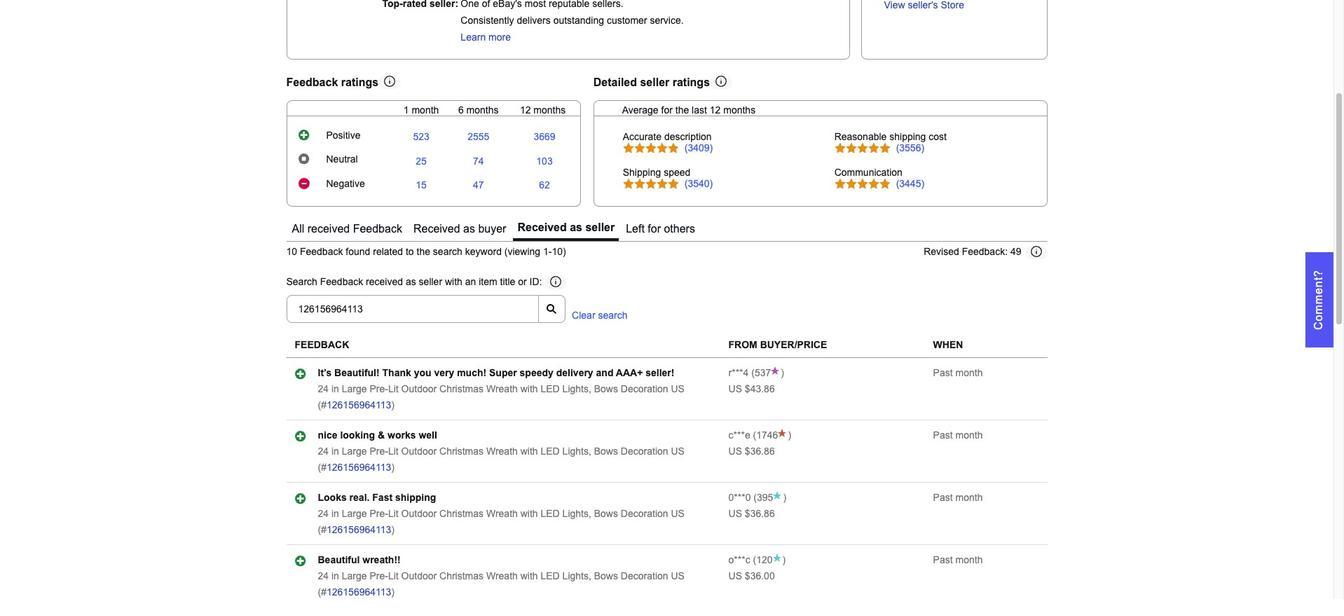 Task type: vqa. For each thing, say whether or not it's contained in the screenshot.
Loading image
no



Task type: describe. For each thing, give the bounding box(es) containing it.
lit for thank
[[388, 384, 399, 395]]

( for 1746
[[753, 430, 757, 441]]

fast
[[372, 492, 393, 503]]

with for works
[[521, 446, 538, 457]]

large for beautiful!
[[342, 384, 367, 395]]

3445 ratings received on communication. click to check average rating. element
[[896, 178, 925, 189]]

0 horizontal spatial the
[[417, 246, 430, 257]]

you
[[414, 367, 432, 379]]

related
[[373, 246, 403, 257]]

decoration for o***c
[[621, 571, 668, 582]]

lights, for works
[[563, 446, 592, 457]]

(3540)
[[685, 178, 713, 189]]

feedback ratings
[[286, 76, 379, 88]]

average for the last 12 months
[[622, 104, 756, 115]]

outdoor for works
[[401, 446, 437, 457]]

0 horizontal spatial as
[[406, 276, 416, 288]]

feedback element
[[295, 339, 349, 351]]

4 led from the top
[[541, 571, 560, 582]]

24 for looks real.  fast shipping
[[318, 508, 329, 520]]

$36.86 for 1746
[[745, 446, 775, 457]]

consistently
[[461, 14, 514, 26]]

523 button
[[413, 131, 430, 142]]

126156964113 for thank
[[327, 400, 391, 411]]

revised feedback: 49
[[924, 246, 1022, 257]]

1 ratings from the left
[[341, 76, 379, 88]]

15
[[416, 179, 427, 191]]

( 1746
[[751, 430, 778, 441]]

reasonable
[[835, 131, 887, 142]]

received inside button
[[308, 223, 350, 235]]

neutral
[[326, 154, 358, 165]]

with for shipping
[[521, 508, 538, 520]]

2555
[[468, 131, 490, 142]]

past month element for 1746
[[933, 430, 983, 441]]

aaa+
[[616, 367, 643, 379]]

2 ratings from the left
[[673, 76, 710, 88]]

3 months from the left
[[724, 104, 756, 115]]

as for seller
[[570, 221, 583, 233]]

3669 button
[[534, 131, 556, 142]]

bows for c***e
[[594, 446, 618, 457]]

10
[[286, 246, 297, 257]]

c***e
[[729, 430, 751, 441]]

in for nice
[[332, 446, 339, 457]]

pre- for thank
[[370, 384, 388, 395]]

in for it's
[[332, 384, 339, 395]]

us $36.00
[[729, 571, 775, 582]]

4 outdoor from the top
[[401, 571, 437, 582]]

) up wreath!!
[[391, 524, 395, 536]]

24 in large pre-lit outdoor christmas wreath with led lights, bows decoration us (# for works
[[318, 446, 685, 473]]

) right 537
[[781, 367, 784, 379]]

clear search button
[[572, 310, 628, 321]]

62 button
[[539, 179, 550, 191]]

average
[[622, 104, 659, 115]]

$36.86 for 395
[[745, 508, 775, 520]]

shipping
[[623, 167, 661, 178]]

thank
[[382, 367, 411, 379]]

537
[[755, 367, 771, 379]]

126156964113 link for &
[[327, 462, 391, 473]]

feedback left by buyer. element for ( 537
[[729, 367, 749, 379]]

in for beautiful
[[332, 571, 339, 582]]

126156964113 ) for thank
[[327, 400, 395, 411]]

received as seller
[[518, 221, 615, 233]]

more
[[489, 31, 511, 42]]

feedback right 10
[[300, 246, 343, 257]]

month for ( 395
[[956, 492, 983, 503]]

looks real.  fast shipping element
[[318, 492, 436, 503]]

cost
[[929, 131, 947, 142]]

with for you
[[521, 384, 538, 395]]

(3556)
[[896, 142, 925, 153]]

1
[[404, 104, 409, 115]]

( for 395
[[754, 492, 757, 503]]

4 lights, from the top
[[563, 571, 592, 582]]

past month for 1746
[[933, 430, 983, 441]]

from buyer/price element
[[729, 339, 827, 351]]

months for 12 months
[[534, 104, 566, 115]]

large for looking
[[342, 446, 367, 457]]

well
[[419, 430, 437, 441]]

0***0
[[729, 492, 751, 503]]

4 126156964113 ) from the top
[[327, 587, 395, 598]]

search feedback received as seller with an item title or id:
[[286, 276, 542, 288]]

seller inside received as seller button
[[586, 221, 615, 233]]

looks
[[318, 492, 347, 503]]

$43.86
[[745, 384, 775, 395]]

4 pre- from the top
[[370, 571, 388, 582]]

4 wreath from the top
[[486, 571, 518, 582]]

to
[[406, 246, 414, 257]]

learn
[[461, 31, 486, 42]]

nice looking & works well
[[318, 430, 437, 441]]

keyword
[[465, 246, 502, 257]]

bows for r***4
[[594, 384, 618, 395]]

bows for o***c
[[594, 571, 618, 582]]

(3540) button
[[685, 178, 713, 189]]

lit for &
[[388, 446, 399, 457]]

(3445) button
[[896, 178, 925, 189]]

$36.00
[[745, 571, 775, 582]]

) right the 1746
[[788, 430, 791, 441]]

decoration for 0***0
[[621, 508, 668, 520]]

12 months
[[520, 104, 566, 115]]

for for average
[[661, 104, 673, 115]]

nice
[[318, 430, 338, 441]]

feedback
[[295, 339, 349, 351]]

past month for 537
[[933, 367, 983, 379]]

led for works
[[541, 446, 560, 457]]

126156964113 for &
[[327, 462, 391, 473]]

1 vertical spatial search
[[598, 310, 628, 321]]

clear search
[[572, 310, 628, 321]]

past month element for 395
[[933, 492, 983, 503]]

(3409) button
[[685, 142, 713, 153]]

detailed seller ratings
[[594, 76, 710, 88]]

120
[[757, 555, 773, 566]]

comment? link
[[1306, 252, 1334, 347]]

24 for beautiful wreath!!
[[318, 571, 329, 582]]

it's
[[318, 367, 332, 379]]

24 in large pre-lit outdoor christmas wreath with led lights, bows decoration us (# for shipping
[[318, 508, 685, 536]]

beautiful!
[[334, 367, 380, 379]]

feedback left by buyer. element for ( 1746
[[729, 430, 751, 441]]

10)
[[552, 246, 566, 257]]

communication
[[835, 167, 903, 178]]

past month for 120
[[933, 555, 983, 566]]

buyer/price
[[760, 339, 827, 351]]

us $36.86 for 0***0
[[729, 508, 775, 520]]

led for you
[[541, 384, 560, 395]]

an
[[465, 276, 476, 288]]

feedback down found
[[320, 276, 363, 288]]

&
[[378, 430, 385, 441]]

month for ( 120
[[956, 555, 983, 566]]

outstanding
[[554, 14, 604, 26]]

id:
[[530, 276, 542, 288]]

learn more link
[[461, 31, 511, 42]]

received for received as seller
[[518, 221, 567, 233]]

47 button
[[473, 179, 484, 191]]

left
[[626, 223, 645, 235]]

decoration for c***e
[[621, 446, 668, 457]]

0 vertical spatial search
[[433, 246, 463, 257]]

4 christmas from the top
[[440, 571, 484, 582]]

outdoor for shipping
[[401, 508, 437, 520]]

search
[[286, 276, 317, 288]]

126156964113 ) for fast
[[327, 524, 395, 536]]

buyer
[[478, 223, 506, 235]]

all received feedback
[[292, 223, 402, 235]]

nice looking & works well element
[[318, 430, 437, 441]]

1 12 from the left
[[520, 104, 531, 115]]

very
[[434, 367, 454, 379]]

for for left
[[648, 223, 661, 235]]

left for others button
[[622, 218, 700, 241]]

(3409)
[[685, 142, 713, 153]]

3540 ratings received on shipping speed. click to check average rating. element
[[685, 178, 713, 189]]

1 month
[[404, 104, 439, 115]]



Task type: locate. For each thing, give the bounding box(es) containing it.
3 bows from the top
[[594, 508, 618, 520]]

1-
[[543, 246, 552, 257]]

2 feedback left by buyer. element from the top
[[729, 430, 751, 441]]

( right r***4
[[752, 367, 755, 379]]

4 past from the top
[[933, 555, 953, 566]]

1 large from the top
[[342, 384, 367, 395]]

r***4
[[729, 367, 749, 379]]

feedback left by buyer. element for ( 120
[[729, 555, 751, 566]]

1 in from the top
[[332, 384, 339, 395]]

( 395
[[751, 492, 773, 503]]

2 horizontal spatial as
[[570, 221, 583, 233]]

126156964113 up beautiful wreath!! element
[[327, 524, 391, 536]]

1 horizontal spatial months
[[534, 104, 566, 115]]

looking
[[340, 430, 375, 441]]

0 vertical spatial us $36.86
[[729, 446, 775, 457]]

3 126156964113 ) from the top
[[327, 524, 395, 536]]

us $36.86 down ( 395
[[729, 508, 775, 520]]

super
[[489, 367, 517, 379]]

feedback up related
[[353, 223, 402, 235]]

0 vertical spatial $36.86
[[745, 446, 775, 457]]

from
[[729, 339, 758, 351]]

126156964113 down beautiful wreath!!
[[327, 587, 391, 598]]

12 right 'last'
[[710, 104, 721, 115]]

126156964113 ) up the real.
[[327, 462, 395, 473]]

(# up nice
[[318, 400, 327, 411]]

past month for 395
[[933, 492, 983, 503]]

us $36.86 for c***e
[[729, 446, 775, 457]]

clear
[[572, 310, 596, 321]]

christmas for shipping
[[440, 508, 484, 520]]

as for buyer
[[463, 223, 475, 235]]

feedback left by buyer. element containing 0***0
[[729, 492, 751, 503]]

2 in from the top
[[332, 446, 339, 457]]

from buyer/price
[[729, 339, 827, 351]]

feedback left by buyer. element
[[729, 367, 749, 379], [729, 430, 751, 441], [729, 492, 751, 503], [729, 555, 751, 566]]

2 $36.86 from the top
[[745, 508, 775, 520]]

christmas for you
[[440, 384, 484, 395]]

) up fast
[[391, 462, 395, 473]]

1 wreath from the top
[[486, 384, 518, 395]]

) right 395
[[783, 492, 787, 503]]

2 past from the top
[[933, 430, 953, 441]]

(#
[[318, 400, 327, 411], [318, 462, 327, 473], [318, 524, 327, 536], [318, 587, 327, 598]]

past month
[[933, 367, 983, 379], [933, 430, 983, 441], [933, 492, 983, 503], [933, 555, 983, 566]]

) up works
[[391, 400, 395, 411]]

shipping right fast
[[395, 492, 436, 503]]

3 126156964113 from the top
[[327, 524, 391, 536]]

126156964113 up the looking
[[327, 400, 391, 411]]

feedback inside button
[[353, 223, 402, 235]]

2 24 in large pre-lit outdoor christmas wreath with led lights, bows decoration us (# from the top
[[318, 446, 685, 473]]

1 (# from the top
[[318, 400, 327, 411]]

(# for looks
[[318, 524, 327, 536]]

2 past month from the top
[[933, 430, 983, 441]]

3669
[[534, 131, 556, 142]]

) right 120
[[783, 555, 786, 566]]

2 bows from the top
[[594, 446, 618, 457]]

1 vertical spatial us $36.86
[[729, 508, 775, 520]]

24
[[318, 384, 329, 395], [318, 446, 329, 457], [318, 508, 329, 520], [318, 571, 329, 582]]

2 126156964113 link from the top
[[327, 462, 391, 473]]

126156964113 link down beautiful wreath!!
[[327, 587, 391, 598]]

feedback left by buyer. element left the 1746
[[729, 430, 751, 441]]

delivers
[[517, 14, 551, 26]]

shipping
[[890, 131, 926, 142], [395, 492, 436, 503]]

2 126156964113 from the top
[[327, 462, 391, 473]]

126156964113 ) up the looking
[[327, 400, 395, 411]]

1 vertical spatial shipping
[[395, 492, 436, 503]]

24 in large pre-lit outdoor christmas wreath with led lights, bows decoration us (#
[[318, 384, 685, 411], [318, 446, 685, 473], [318, 508, 685, 536], [318, 571, 685, 598]]

1 vertical spatial the
[[417, 246, 430, 257]]

for right average
[[661, 104, 673, 115]]

2 pre- from the top
[[370, 446, 388, 457]]

4 24 from the top
[[318, 571, 329, 582]]

(3556) button
[[896, 142, 925, 153]]

speedy
[[520, 367, 554, 379]]

2 months from the left
[[534, 104, 566, 115]]

lit down fast
[[388, 508, 399, 520]]

74 button
[[473, 155, 484, 166]]

large down the looking
[[342, 446, 367, 457]]

24 in large pre-lit outdoor christmas wreath with led lights, bows decoration us (# for you
[[318, 384, 685, 411]]

1 christmas from the top
[[440, 384, 484, 395]]

service.
[[650, 14, 684, 26]]

49
[[1011, 246, 1022, 257]]

3 past month element from the top
[[933, 492, 983, 503]]

1 bows from the top
[[594, 384, 618, 395]]

feedback:
[[962, 246, 1008, 257]]

4 126156964113 from the top
[[327, 587, 391, 598]]

large down beautiful!
[[342, 384, 367, 395]]

$36.86
[[745, 446, 775, 457], [745, 508, 775, 520]]

pre- for &
[[370, 446, 388, 457]]

for right left
[[648, 223, 661, 235]]

1 horizontal spatial received
[[518, 221, 567, 233]]

0 vertical spatial shipping
[[890, 131, 926, 142]]

pre- down thank
[[370, 384, 388, 395]]

months right 6
[[467, 104, 499, 115]]

past for ( 120
[[933, 555, 953, 566]]

4 large from the top
[[342, 571, 367, 582]]

126156964113 ) up beautiful wreath!! element
[[327, 524, 395, 536]]

wreath for works
[[486, 446, 518, 457]]

large for real.
[[342, 508, 367, 520]]

4 past month from the top
[[933, 555, 983, 566]]

received
[[308, 223, 350, 235], [366, 276, 403, 288]]

1 24 in large pre-lit outdoor christmas wreath with led lights, bows decoration us (# from the top
[[318, 384, 685, 411]]

2 us $36.86 from the top
[[729, 508, 775, 520]]

24 for it's beautiful! thank you very much! super speedy delivery and aaa+ seller!
[[318, 384, 329, 395]]

all received feedback button
[[288, 218, 407, 241]]

2 outdoor from the top
[[401, 446, 437, 457]]

seller
[[640, 76, 670, 88], [586, 221, 615, 233], [419, 276, 442, 288]]

1 $36.86 from the top
[[745, 446, 775, 457]]

( for 120
[[753, 555, 757, 566]]

last
[[692, 104, 707, 115]]

3 decoration from the top
[[621, 508, 668, 520]]

15 button
[[416, 179, 427, 191]]

(# down the beautiful
[[318, 587, 327, 598]]

1 past month element from the top
[[933, 367, 983, 379]]

past month element
[[933, 367, 983, 379], [933, 430, 983, 441], [933, 492, 983, 503], [933, 555, 983, 566]]

$36.86 down ( 395
[[745, 508, 775, 520]]

3 lights, from the top
[[563, 508, 592, 520]]

pre- down wreath!!
[[370, 571, 388, 582]]

1 lights, from the top
[[563, 384, 592, 395]]

ratings up average for the last 12 months at top
[[673, 76, 710, 88]]

(# for it's
[[318, 400, 327, 411]]

( right c***e
[[753, 430, 757, 441]]

(3445)
[[896, 178, 925, 189]]

(viewing
[[505, 246, 541, 257]]

received right the all
[[308, 223, 350, 235]]

(# down looks
[[318, 524, 327, 536]]

feedback left by buyer. element containing r***4
[[729, 367, 749, 379]]

24 down it's
[[318, 384, 329, 395]]

$36.86 down the ( 1746
[[745, 446, 775, 457]]

(
[[752, 367, 755, 379], [753, 430, 757, 441], [754, 492, 757, 503], [753, 555, 757, 566]]

others
[[664, 223, 695, 235]]

4 126156964113 link from the top
[[327, 587, 391, 598]]

3 past month from the top
[[933, 492, 983, 503]]

4 in from the top
[[332, 571, 339, 582]]

4 (# from the top
[[318, 587, 327, 598]]

pre- down nice looking & works well element
[[370, 446, 388, 457]]

feedback left by buyer. element up us $36.00
[[729, 555, 751, 566]]

( right 0***0
[[754, 492, 757, 503]]

) down wreath!!
[[391, 587, 395, 598]]

the right to
[[417, 246, 430, 257]]

( for 537
[[752, 367, 755, 379]]

feedback left by buyer. element containing o***c
[[729, 555, 751, 566]]

beautiful wreath!!
[[318, 555, 401, 566]]

large down beautiful wreath!!
[[342, 571, 367, 582]]

126156964113 link up the looking
[[327, 400, 391, 411]]

feedback up positive
[[286, 76, 338, 88]]

lit
[[388, 384, 399, 395], [388, 446, 399, 457], [388, 508, 399, 520], [388, 571, 399, 582]]

1 us $36.86 from the top
[[729, 446, 775, 457]]

126156964113 link for fast
[[327, 524, 391, 536]]

detailed
[[594, 76, 637, 88]]

month for ( 1746
[[956, 430, 983, 441]]

us
[[671, 384, 685, 395], [729, 384, 742, 395], [671, 446, 685, 457], [729, 446, 742, 457], [671, 508, 685, 520], [729, 508, 742, 520], [671, 571, 685, 582], [729, 571, 742, 582]]

search
[[433, 246, 463, 257], [598, 310, 628, 321]]

2 christmas from the top
[[440, 446, 484, 457]]

2 12 from the left
[[710, 104, 721, 115]]

shipping left the cost
[[890, 131, 926, 142]]

lights, for shipping
[[563, 508, 592, 520]]

( right o***c
[[753, 555, 757, 566]]

6 months
[[458, 104, 499, 115]]

523
[[413, 131, 430, 142]]

bows for 0***0
[[594, 508, 618, 520]]

24 for nice looking & works well
[[318, 446, 329, 457]]

in down the beautiful
[[332, 571, 339, 582]]

in for looks
[[332, 508, 339, 520]]

lit down works
[[388, 446, 399, 457]]

feedback left by buyer. element up us $43.86
[[729, 367, 749, 379]]

12 right 6 months at left
[[520, 104, 531, 115]]

seller left left
[[586, 221, 615, 233]]

1 horizontal spatial shipping
[[890, 131, 926, 142]]

large for wreath!!
[[342, 571, 367, 582]]

( 120
[[751, 555, 773, 566]]

feedback left by buyer. element containing c***e
[[729, 430, 751, 441]]

0 horizontal spatial search
[[433, 246, 463, 257]]

positive
[[326, 130, 361, 141]]

47
[[473, 179, 484, 191]]

24 down nice
[[318, 446, 329, 457]]

126156964113 for fast
[[327, 524, 391, 536]]

2555 button
[[468, 131, 490, 142]]

in down nice
[[332, 446, 339, 457]]

1 horizontal spatial ratings
[[673, 76, 710, 88]]

2 horizontal spatial months
[[724, 104, 756, 115]]

the left 'last'
[[676, 104, 689, 115]]

126156964113 link up the real.
[[327, 462, 391, 473]]

it's beautiful! thank you very much! super speedy delivery and aaa+ seller! element
[[318, 367, 675, 379]]

past month element for 537
[[933, 367, 983, 379]]

1 outdoor from the top
[[401, 384, 437, 395]]

4 feedback left by buyer. element from the top
[[729, 555, 751, 566]]

with
[[445, 276, 463, 288], [521, 384, 538, 395], [521, 446, 538, 457], [521, 508, 538, 520], [521, 571, 538, 582]]

received up 10 feedback found related to the search keyword (viewing 1-10)
[[414, 223, 460, 235]]

e.g. Vintage 1970's Gibson Guitars text field
[[286, 295, 539, 323]]

or
[[518, 276, 527, 288]]

0 vertical spatial seller
[[640, 76, 670, 88]]

1 pre- from the top
[[370, 384, 388, 395]]

126156964113 ) down beautiful wreath!!
[[327, 587, 395, 598]]

2 (# from the top
[[318, 462, 327, 473]]

in down looks
[[332, 508, 339, 520]]

past month element for 120
[[933, 555, 983, 566]]

much!
[[457, 367, 487, 379]]

for inside 'left for others' button
[[648, 223, 661, 235]]

126156964113 link
[[327, 400, 391, 411], [327, 462, 391, 473], [327, 524, 391, 536], [327, 587, 391, 598]]

126156964113 link up beautiful wreath!! element
[[327, 524, 391, 536]]

62
[[539, 179, 550, 191]]

consistently delivers outstanding customer service. learn more
[[461, 14, 684, 42]]

1 led from the top
[[541, 384, 560, 395]]

received for received as buyer
[[414, 223, 460, 235]]

real.
[[350, 492, 370, 503]]

search right "clear"
[[598, 310, 628, 321]]

outdoor for you
[[401, 384, 437, 395]]

2 24 from the top
[[318, 446, 329, 457]]

25
[[416, 155, 427, 166]]

0 horizontal spatial ratings
[[341, 76, 379, 88]]

1 decoration from the top
[[621, 384, 668, 395]]

lit down thank
[[388, 384, 399, 395]]

1 horizontal spatial the
[[676, 104, 689, 115]]

and
[[596, 367, 614, 379]]

months right 'last'
[[724, 104, 756, 115]]

0 horizontal spatial shipping
[[395, 492, 436, 503]]

2 decoration from the top
[[621, 446, 668, 457]]

1 horizontal spatial search
[[598, 310, 628, 321]]

beautiful
[[318, 555, 360, 566]]

3 led from the top
[[541, 508, 560, 520]]

4 decoration from the top
[[621, 571, 668, 582]]

4 lit from the top
[[388, 571, 399, 582]]

1 past from the top
[[933, 367, 953, 379]]

3 wreath from the top
[[486, 508, 518, 520]]

0 horizontal spatial seller
[[419, 276, 442, 288]]

3 in from the top
[[332, 508, 339, 520]]

when element
[[933, 339, 963, 351]]

past for ( 395
[[933, 492, 953, 503]]

bows
[[594, 384, 618, 395], [594, 446, 618, 457], [594, 508, 618, 520], [594, 571, 618, 582]]

3 christmas from the top
[[440, 508, 484, 520]]

1 vertical spatial seller
[[586, 221, 615, 233]]

0 vertical spatial received
[[308, 223, 350, 235]]

0 horizontal spatial months
[[467, 104, 499, 115]]

(# for nice
[[318, 462, 327, 473]]

3 24 from the top
[[318, 508, 329, 520]]

3556 ratings received on reasonable shipping cost. click to check average rating. element
[[896, 142, 925, 153]]

seller!
[[646, 367, 675, 379]]

3 past from the top
[[933, 492, 953, 503]]

received up '1-'
[[518, 221, 567, 233]]

0 horizontal spatial received
[[308, 223, 350, 235]]

us $43.86
[[729, 384, 775, 395]]

customer
[[607, 14, 647, 26]]

decoration
[[621, 384, 668, 395], [621, 446, 668, 457], [621, 508, 668, 520], [621, 571, 668, 582]]

0 vertical spatial for
[[661, 104, 673, 115]]

24 down looks
[[318, 508, 329, 520]]

shipping speed
[[623, 167, 691, 178]]

wreath!!
[[363, 555, 401, 566]]

24 down the beautiful
[[318, 571, 329, 582]]

2 horizontal spatial seller
[[640, 76, 670, 88]]

pre- for fast
[[370, 508, 388, 520]]

led for shipping
[[541, 508, 560, 520]]

1 months from the left
[[467, 104, 499, 115]]

(# up looks
[[318, 462, 327, 473]]

4 past month element from the top
[[933, 555, 983, 566]]

1 126156964113 ) from the top
[[327, 400, 395, 411]]

2 lit from the top
[[388, 446, 399, 457]]

1746
[[757, 430, 778, 441]]

left for others
[[626, 223, 695, 235]]

1 lit from the top
[[388, 384, 399, 395]]

lit down wreath!!
[[388, 571, 399, 582]]

2 led from the top
[[541, 446, 560, 457]]

1 feedback left by buyer. element from the top
[[729, 367, 749, 379]]

in down it's
[[332, 384, 339, 395]]

0 vertical spatial the
[[676, 104, 689, 115]]

comment?
[[1313, 270, 1325, 330]]

1 24 from the top
[[318, 384, 329, 395]]

6
[[458, 104, 464, 115]]

126156964113 link for thank
[[327, 400, 391, 411]]

)
[[781, 367, 784, 379], [391, 400, 395, 411], [788, 430, 791, 441], [391, 462, 395, 473], [783, 492, 787, 503], [391, 524, 395, 536], [783, 555, 786, 566], [391, 587, 395, 598]]

seller up average
[[640, 76, 670, 88]]

large
[[342, 384, 367, 395], [342, 446, 367, 457], [342, 508, 367, 520], [342, 571, 367, 582]]

feedback left by buyer. element for ( 395
[[729, 492, 751, 503]]

seller down 10 feedback found related to the search keyword (viewing 1-10)
[[419, 276, 442, 288]]

christmas
[[440, 384, 484, 395], [440, 446, 484, 457], [440, 508, 484, 520], [440, 571, 484, 582]]

1 vertical spatial $36.86
[[745, 508, 775, 520]]

speed
[[664, 167, 691, 178]]

1 horizontal spatial 12
[[710, 104, 721, 115]]

delivery
[[556, 367, 594, 379]]

ratings up positive
[[341, 76, 379, 88]]

1 past month from the top
[[933, 367, 983, 379]]

4 bows from the top
[[594, 571, 618, 582]]

1 126156964113 from the top
[[327, 400, 391, 411]]

feedback left by buyer. element left 395
[[729, 492, 751, 503]]

1 horizontal spatial seller
[[586, 221, 615, 233]]

3 126156964113 link from the top
[[327, 524, 391, 536]]

1 126156964113 link from the top
[[327, 400, 391, 411]]

1 horizontal spatial received
[[366, 276, 403, 288]]

past for ( 537
[[933, 367, 953, 379]]

0 horizontal spatial received
[[414, 223, 460, 235]]

month for ( 537
[[956, 367, 983, 379]]

2 126156964113 ) from the top
[[327, 462, 395, 473]]

126156964113 ) for &
[[327, 462, 395, 473]]

wreath for you
[[486, 384, 518, 395]]

2 large from the top
[[342, 446, 367, 457]]

3 feedback left by buyer. element from the top
[[729, 492, 751, 503]]

for
[[661, 104, 673, 115], [648, 223, 661, 235]]

months for 6 months
[[467, 104, 499, 115]]

2 vertical spatial seller
[[419, 276, 442, 288]]

negative
[[326, 179, 365, 190]]

1 horizontal spatial as
[[463, 223, 475, 235]]

past
[[933, 367, 953, 379], [933, 430, 953, 441], [933, 492, 953, 503], [933, 555, 953, 566]]

3 large from the top
[[342, 508, 367, 520]]

us $36.86 down c***e
[[729, 446, 775, 457]]

395
[[757, 492, 773, 503]]

4 24 in large pre-lit outdoor christmas wreath with led lights, bows decoration us (# from the top
[[318, 571, 685, 598]]

3 24 in large pre-lit outdoor christmas wreath with led lights, bows decoration us (# from the top
[[318, 508, 685, 536]]

wreath for shipping
[[486, 508, 518, 520]]

1 vertical spatial received
[[366, 276, 403, 288]]

2 past month element from the top
[[933, 430, 983, 441]]

3409 ratings received on accurate description. click to check average rating. element
[[685, 142, 713, 153]]

months
[[467, 104, 499, 115], [534, 104, 566, 115], [724, 104, 756, 115]]

when
[[933, 339, 963, 351]]

lights, for you
[[563, 384, 592, 395]]

accurate description
[[623, 131, 712, 142]]

past for ( 1746
[[933, 430, 953, 441]]

3 lit from the top
[[388, 508, 399, 520]]

christmas for works
[[440, 446, 484, 457]]

beautiful wreath!! element
[[318, 555, 401, 566]]

103 button
[[536, 155, 553, 166]]

search down received as buyer button
[[433, 246, 463, 257]]

3 (# from the top
[[318, 524, 327, 536]]

lit for fast
[[388, 508, 399, 520]]

126156964113 up the real.
[[327, 462, 391, 473]]

decoration for r***4
[[621, 384, 668, 395]]

1 vertical spatial for
[[648, 223, 661, 235]]

months up 3669 button
[[534, 104, 566, 115]]

lights,
[[563, 384, 592, 395], [563, 446, 592, 457], [563, 508, 592, 520], [563, 571, 592, 582]]

2 wreath from the top
[[486, 446, 518, 457]]

3 pre- from the top
[[370, 508, 388, 520]]

month
[[412, 104, 439, 115], [956, 367, 983, 379], [956, 430, 983, 441], [956, 492, 983, 503], [956, 555, 983, 566]]

(# for beautiful
[[318, 587, 327, 598]]

pre- down looks real.  fast shipping element
[[370, 508, 388, 520]]

2 lights, from the top
[[563, 446, 592, 457]]

received down related
[[366, 276, 403, 288]]

0 horizontal spatial 12
[[520, 104, 531, 115]]

found
[[346, 246, 370, 257]]

large down the real.
[[342, 508, 367, 520]]

works
[[388, 430, 416, 441]]

o***c
[[729, 555, 751, 566]]

3 outdoor from the top
[[401, 508, 437, 520]]



